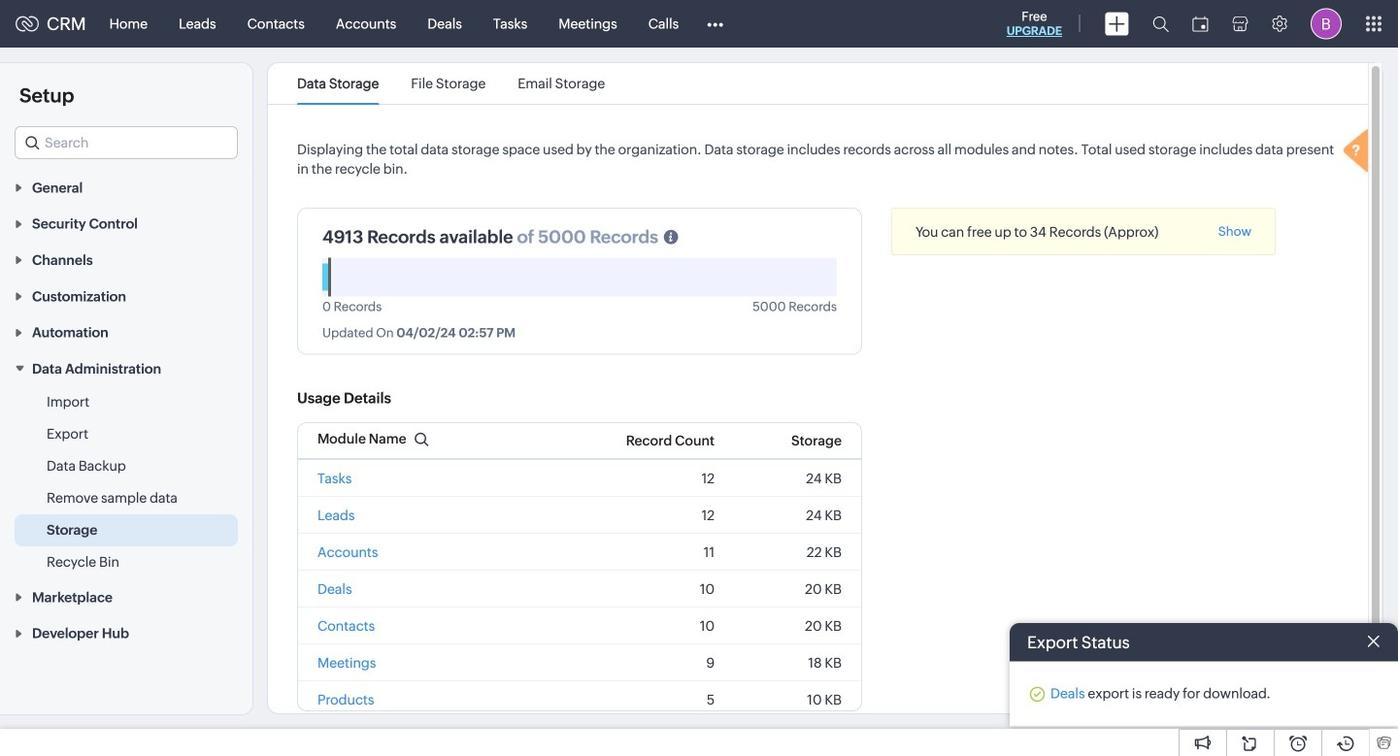 Task type: locate. For each thing, give the bounding box(es) containing it.
search element
[[1141, 0, 1181, 48]]

create menu image
[[1105, 12, 1129, 35]]

Search text field
[[16, 127, 237, 158]]

calendar image
[[1192, 16, 1209, 32]]

None field
[[15, 126, 238, 159]]

loading image
[[1339, 126, 1378, 179]]

profile element
[[1299, 0, 1354, 47]]

logo image
[[16, 16, 39, 32]]

region
[[0, 386, 252, 579]]



Task type: describe. For each thing, give the bounding box(es) containing it.
Other Modules field
[[695, 8, 736, 39]]

search image
[[1153, 16, 1169, 32]]

create menu element
[[1093, 0, 1141, 47]]

profile image
[[1311, 8, 1342, 39]]



Task type: vqa. For each thing, say whether or not it's contained in the screenshot.
text field
no



